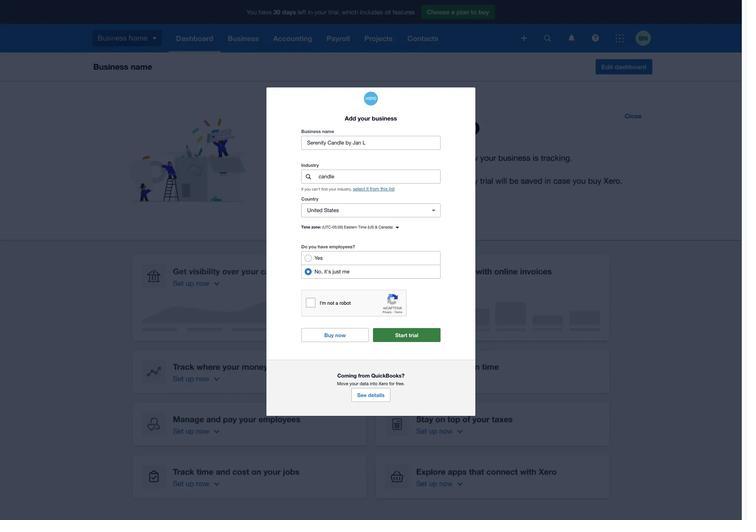 Task type: vqa. For each thing, say whether or not it's contained in the screenshot.
Transactions
no



Task type: locate. For each thing, give the bounding box(es) containing it.
&
[[375, 225, 378, 229]]

your right find
[[329, 187, 336, 191]]

your
[[358, 115, 370, 122], [329, 187, 336, 191], [350, 381, 359, 387]]

industry,
[[338, 187, 352, 191]]

your left data
[[350, 381, 359, 387]]

Industry field
[[318, 170, 440, 183]]

0 horizontal spatial from
[[358, 373, 370, 379]]

business name
[[301, 129, 334, 134]]

buy now
[[325, 332, 346, 339]]

employees?
[[329, 244, 355, 250]]

you right do
[[309, 244, 317, 250]]

1 horizontal spatial from
[[370, 187, 379, 192]]

xero image
[[364, 92, 378, 105]]

do
[[301, 244, 308, 250]]

time left zone:
[[301, 225, 310, 229]]

time left (us
[[358, 225, 367, 229]]

0 vertical spatial you
[[305, 187, 311, 191]]

your right add at the top of the page
[[358, 115, 370, 122]]

from up data
[[358, 373, 370, 379]]

2 vertical spatial your
[[350, 381, 359, 387]]

industry
[[301, 163, 319, 168]]

search icon image
[[306, 174, 311, 179]]

start trial button
[[373, 328, 441, 342]]

your inside the if you can't find your industry, select it from this list
[[329, 187, 336, 191]]

business
[[372, 115, 397, 122]]

if you can't find your industry, select it from this list
[[301, 187, 395, 192]]

it
[[366, 187, 369, 192]]

you inside the if you can't find your industry, select it from this list
[[305, 187, 311, 191]]

from
[[370, 187, 379, 192], [358, 373, 370, 379]]

you right 'if'
[[305, 187, 311, 191]]

from right it
[[370, 187, 379, 192]]

find
[[321, 187, 328, 191]]

now
[[335, 332, 346, 339]]

if
[[301, 187, 304, 191]]

see details
[[357, 392, 385, 398]]

1 vertical spatial you
[[309, 244, 317, 250]]

time inside time zone: (utc-05:00) eastern time (us & canada)
[[358, 225, 367, 229]]

1 horizontal spatial time
[[358, 225, 367, 229]]

select
[[353, 187, 365, 192]]

your for quickbooks?
[[350, 381, 359, 387]]

can't
[[312, 187, 320, 191]]

you for have
[[309, 244, 317, 250]]

1 vertical spatial from
[[358, 373, 370, 379]]

time
[[301, 225, 310, 229], [358, 225, 367, 229]]

me
[[342, 269, 350, 275]]

add your business
[[345, 115, 397, 122]]

Business name field
[[302, 136, 440, 150]]

list
[[389, 187, 395, 192]]

you
[[305, 187, 311, 191], [309, 244, 317, 250]]

1 vertical spatial your
[[329, 187, 336, 191]]

coming
[[338, 373, 357, 379]]

your inside the coming from quickbooks? move your data into xero for free.
[[350, 381, 359, 387]]

details
[[368, 392, 385, 398]]



Task type: describe. For each thing, give the bounding box(es) containing it.
canada)
[[379, 225, 393, 229]]

this
[[381, 187, 388, 192]]

your for can't
[[329, 187, 336, 191]]

no,
[[315, 269, 323, 275]]

yes
[[315, 255, 323, 261]]

do you have employees?
[[301, 244, 355, 250]]

select it from this list button
[[353, 187, 395, 192]]

clear image
[[427, 204, 441, 218]]

quickbooks?
[[371, 373, 405, 379]]

0 vertical spatial your
[[358, 115, 370, 122]]

trial
[[409, 332, 419, 339]]

(utc-
[[322, 225, 333, 229]]

start trial
[[395, 332, 419, 339]]

Country field
[[302, 204, 424, 217]]

see
[[357, 392, 367, 398]]

eastern
[[344, 225, 357, 229]]

0 horizontal spatial time
[[301, 225, 310, 229]]

add
[[345, 115, 356, 122]]

buy now button
[[301, 328, 369, 342]]

do you have employees? group
[[301, 251, 441, 279]]

zone:
[[312, 225, 321, 229]]

move
[[337, 381, 348, 387]]

xero
[[379, 381, 388, 387]]

0 vertical spatial from
[[370, 187, 379, 192]]

buy
[[325, 332, 334, 339]]

business
[[301, 129, 321, 134]]

05:00)
[[333, 225, 343, 229]]

from inside the coming from quickbooks? move your data into xero for free.
[[358, 373, 370, 379]]

for
[[389, 381, 395, 387]]

just
[[333, 269, 341, 275]]

have
[[318, 244, 328, 250]]

start
[[395, 332, 408, 339]]

time zone: (utc-05:00) eastern time (us & canada)
[[301, 225, 393, 229]]

name
[[322, 129, 334, 134]]

coming from quickbooks? move your data into xero for free.
[[337, 373, 405, 387]]

country
[[301, 196, 319, 202]]

see details button
[[352, 388, 391, 402]]

you for can't
[[305, 187, 311, 191]]

no, it's just me
[[315, 269, 350, 275]]

data
[[360, 381, 369, 387]]

(us
[[368, 225, 374, 229]]

into
[[370, 381, 378, 387]]

it's
[[324, 269, 331, 275]]

free.
[[396, 381, 405, 387]]



